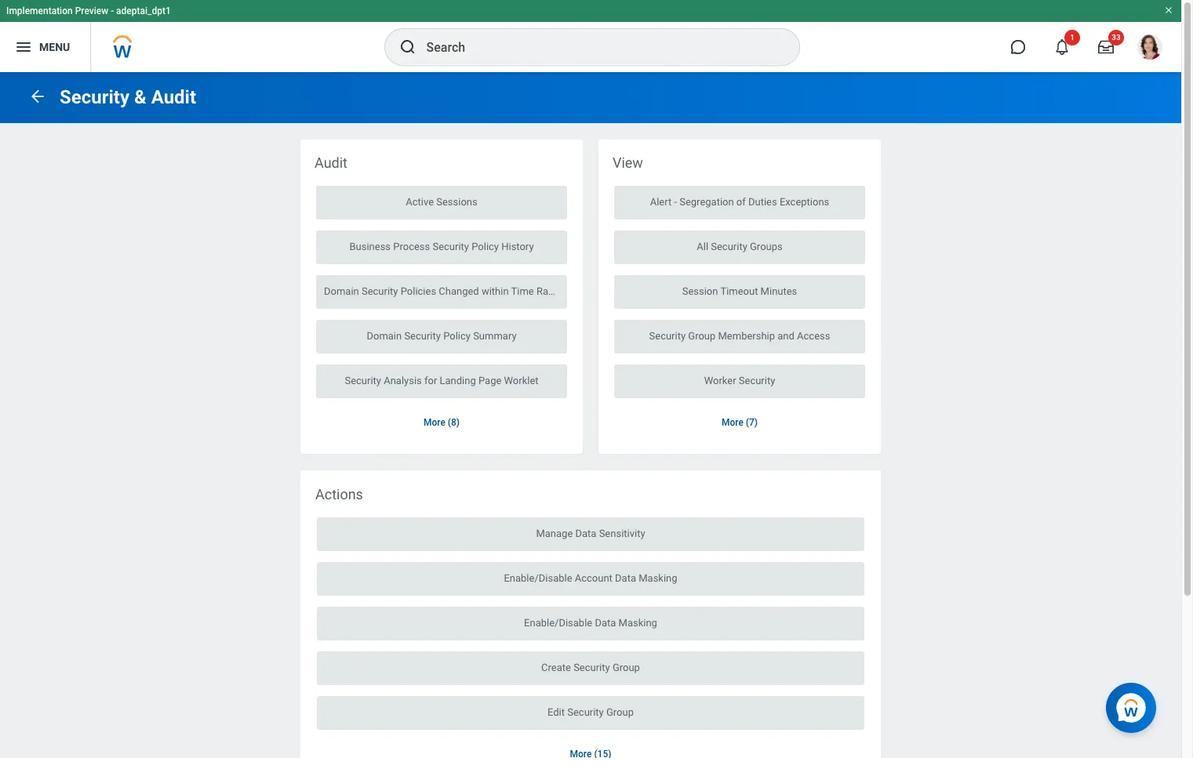 Task type: locate. For each thing, give the bounding box(es) containing it.
data right manage
[[576, 528, 597, 540]]

more
[[424, 417, 446, 428], [722, 417, 744, 428]]

membership
[[718, 330, 775, 342]]

&
[[134, 86, 146, 108]]

range
[[537, 286, 565, 297]]

domain up analysis
[[367, 330, 402, 342]]

alert - segregation of duties exceptions
[[650, 196, 830, 208]]

search image
[[398, 38, 417, 56]]

actions element
[[301, 471, 881, 759]]

enable/disable for enable/disable account data masking
[[504, 573, 572, 585]]

1 vertical spatial enable/disable
[[524, 618, 593, 629]]

timeout
[[721, 286, 758, 297]]

view element
[[599, 140, 881, 455]]

1 horizontal spatial domain
[[367, 330, 402, 342]]

security right edit
[[567, 707, 604, 719]]

audit
[[151, 86, 196, 108], [315, 155, 348, 171]]

domain
[[324, 286, 359, 297], [367, 330, 402, 342]]

1 horizontal spatial policy
[[472, 241, 499, 253]]

enable/disable account data masking link
[[317, 563, 865, 596]]

view
[[613, 155, 643, 171]]

create security group
[[541, 662, 640, 674]]

policies
[[401, 286, 436, 297]]

data right account
[[615, 573, 636, 585]]

all
[[697, 241, 709, 253]]

1 more from the left
[[424, 417, 446, 428]]

0 vertical spatial policy
[[472, 241, 499, 253]]

more (8) button
[[411, 408, 472, 437]]

1 vertical spatial policy
[[443, 330, 471, 342]]

1 horizontal spatial audit
[[315, 155, 348, 171]]

group down enable/disable data masking link
[[613, 662, 640, 674]]

minutes
[[761, 286, 797, 297]]

security right create
[[574, 662, 610, 674]]

1 horizontal spatial -
[[674, 196, 677, 208]]

data for masking
[[595, 618, 616, 629]]

policy
[[472, 241, 499, 253], [443, 330, 471, 342]]

policy left history
[[472, 241, 499, 253]]

more left (7)
[[722, 417, 744, 428]]

2 more from the left
[[722, 417, 744, 428]]

security right worker
[[739, 375, 775, 387]]

masking
[[639, 573, 678, 585], [619, 618, 657, 629]]

0 vertical spatial enable/disable
[[504, 573, 572, 585]]

inbox large image
[[1099, 39, 1114, 55]]

more left "(8)"
[[424, 417, 446, 428]]

policy left summary
[[443, 330, 471, 342]]

active
[[406, 196, 434, 208]]

1 vertical spatial data
[[615, 573, 636, 585]]

1 vertical spatial -
[[674, 196, 677, 208]]

2 vertical spatial data
[[595, 618, 616, 629]]

manage data sensitivity link
[[317, 518, 865, 552]]

enable/disable down manage
[[504, 573, 572, 585]]

group down create security group link
[[607, 707, 634, 719]]

implementation
[[6, 5, 73, 16]]

alert - segregation of duties exceptions link
[[614, 186, 865, 220]]

data down account
[[595, 618, 616, 629]]

justify image
[[14, 38, 33, 56]]

1 vertical spatial domain
[[367, 330, 402, 342]]

security down session
[[649, 330, 686, 342]]

changed
[[439, 286, 479, 297]]

1 horizontal spatial more
[[722, 417, 744, 428]]

analysis
[[384, 375, 422, 387]]

0 horizontal spatial audit
[[151, 86, 196, 108]]

enable/disable
[[504, 573, 572, 585], [524, 618, 593, 629]]

domain security policies changed within time range
[[324, 286, 565, 297]]

security left policies
[[362, 286, 398, 297]]

0 vertical spatial -
[[111, 5, 114, 16]]

1 vertical spatial group
[[613, 662, 640, 674]]

profile logan mcneil image
[[1138, 35, 1163, 63]]

more inside audit element
[[424, 417, 446, 428]]

0 horizontal spatial domain
[[324, 286, 359, 297]]

security analysis for landing page worklet link
[[316, 365, 567, 399]]

-
[[111, 5, 114, 16], [674, 196, 677, 208]]

(8)
[[448, 417, 460, 428]]

1
[[1070, 33, 1075, 42]]

manage
[[536, 528, 573, 540]]

menu banner
[[0, 0, 1182, 72]]

enable/disable up create
[[524, 618, 593, 629]]

- right the alert
[[674, 196, 677, 208]]

0 horizontal spatial more
[[424, 417, 446, 428]]

masking down sensitivity
[[639, 573, 678, 585]]

menu button
[[0, 22, 90, 72]]

domain security policy summary
[[367, 330, 517, 342]]

- right preview
[[111, 5, 114, 16]]

all security groups
[[697, 241, 783, 253]]

0 vertical spatial data
[[576, 528, 597, 540]]

0 vertical spatial domain
[[324, 286, 359, 297]]

more inside view element
[[722, 417, 744, 428]]

domain down business
[[324, 286, 359, 297]]

session
[[682, 286, 718, 297]]

data
[[576, 528, 597, 540], [615, 573, 636, 585], [595, 618, 616, 629]]

domain security policies changed within time range link
[[316, 276, 567, 309]]

masking down enable/disable account data masking link at the bottom of page
[[619, 618, 657, 629]]

exceptions
[[780, 196, 830, 208]]

for
[[424, 375, 437, 387]]

session timeout minutes
[[682, 286, 797, 297]]

security
[[60, 86, 129, 108], [433, 241, 469, 253], [711, 241, 748, 253], [362, 286, 398, 297], [404, 330, 441, 342], [649, 330, 686, 342], [345, 375, 381, 387], [739, 375, 775, 387], [574, 662, 610, 674], [567, 707, 604, 719]]

history
[[502, 241, 534, 253]]

and
[[778, 330, 795, 342]]

business process security policy history
[[350, 241, 534, 253]]

edit security group
[[548, 707, 634, 719]]

1 vertical spatial masking
[[619, 618, 657, 629]]

create
[[541, 662, 571, 674]]

0 horizontal spatial -
[[111, 5, 114, 16]]

group
[[688, 330, 716, 342], [613, 662, 640, 674], [607, 707, 634, 719]]

security left analysis
[[345, 375, 381, 387]]

security group membership and access link
[[614, 320, 865, 354]]

group left membership in the right of the page
[[688, 330, 716, 342]]

2 vertical spatial group
[[607, 707, 634, 719]]

1 vertical spatial audit
[[315, 155, 348, 171]]

worker
[[704, 375, 736, 387]]

0 vertical spatial group
[[688, 330, 716, 342]]



Task type: vqa. For each thing, say whether or not it's contained in the screenshot.
the right DOMAIN
yes



Task type: describe. For each thing, give the bounding box(es) containing it.
(7)
[[746, 417, 758, 428]]

create security group link
[[317, 652, 865, 686]]

business process security policy history link
[[316, 231, 567, 265]]

audit element
[[301, 140, 583, 455]]

enable/disable data masking
[[524, 618, 657, 629]]

security right process
[[433, 241, 469, 253]]

summary
[[473, 330, 517, 342]]

security & audit
[[60, 86, 196, 108]]

1 button
[[1045, 30, 1080, 64]]

group inside "link"
[[688, 330, 716, 342]]

0 vertical spatial audit
[[151, 86, 196, 108]]

within
[[482, 286, 509, 297]]

security group membership and access
[[649, 330, 831, 342]]

manage data sensitivity
[[536, 528, 645, 540]]

all security groups link
[[614, 231, 865, 265]]

33
[[1112, 33, 1121, 42]]

data for sensitivity
[[576, 528, 597, 540]]

close environment banner image
[[1164, 5, 1174, 15]]

active sessions link
[[316, 186, 567, 220]]

business
[[350, 241, 391, 253]]

duties
[[749, 196, 777, 208]]

0 horizontal spatial policy
[[443, 330, 471, 342]]

active sessions
[[406, 196, 478, 208]]

session timeout minutes link
[[614, 276, 865, 309]]

page
[[479, 375, 502, 387]]

security right all
[[711, 241, 748, 253]]

- inside menu "banner"
[[111, 5, 114, 16]]

preview
[[75, 5, 108, 16]]

security down policies
[[404, 330, 441, 342]]

edit security group link
[[317, 697, 865, 731]]

more (7) button
[[709, 408, 771, 437]]

access
[[797, 330, 831, 342]]

of
[[737, 196, 746, 208]]

more for audit
[[424, 417, 446, 428]]

more (7)
[[722, 417, 758, 428]]

menu
[[39, 41, 70, 53]]

worker security
[[704, 375, 775, 387]]

security analysis for landing page worklet
[[345, 375, 539, 387]]

enable/disable account data masking
[[504, 573, 678, 585]]

previous page image
[[28, 87, 47, 106]]

alert
[[650, 196, 672, 208]]

enable/disable for enable/disable data masking
[[524, 618, 593, 629]]

landing
[[440, 375, 476, 387]]

33 button
[[1089, 30, 1124, 64]]

0 vertical spatial masking
[[639, 573, 678, 585]]

security left &
[[60, 86, 129, 108]]

enable/disable data masking link
[[317, 607, 865, 641]]

security inside "link"
[[649, 330, 686, 342]]

- inside view element
[[674, 196, 677, 208]]

more for view
[[722, 417, 744, 428]]

worklet
[[504, 375, 539, 387]]

account
[[575, 573, 613, 585]]

domain for domain security policies changed within time range
[[324, 286, 359, 297]]

domain for domain security policy summary
[[367, 330, 402, 342]]

security & audit main content
[[0, 72, 1182, 759]]

sessions
[[436, 196, 478, 208]]

group for edit security group
[[607, 707, 634, 719]]

actions
[[315, 486, 363, 503]]

sensitivity
[[599, 528, 645, 540]]

implementation preview -   adeptai_dpt1
[[6, 5, 171, 16]]

worker security link
[[614, 365, 865, 399]]

edit
[[548, 707, 565, 719]]

notifications large image
[[1055, 39, 1070, 55]]

process
[[393, 241, 430, 253]]

group for create security group
[[613, 662, 640, 674]]

groups
[[750, 241, 783, 253]]

Search Workday  search field
[[426, 30, 767, 64]]

adeptai_dpt1
[[116, 5, 171, 16]]

more (8)
[[424, 417, 460, 428]]

time
[[511, 286, 534, 297]]

domain security policy summary link
[[316, 320, 567, 354]]

segregation
[[680, 196, 734, 208]]



